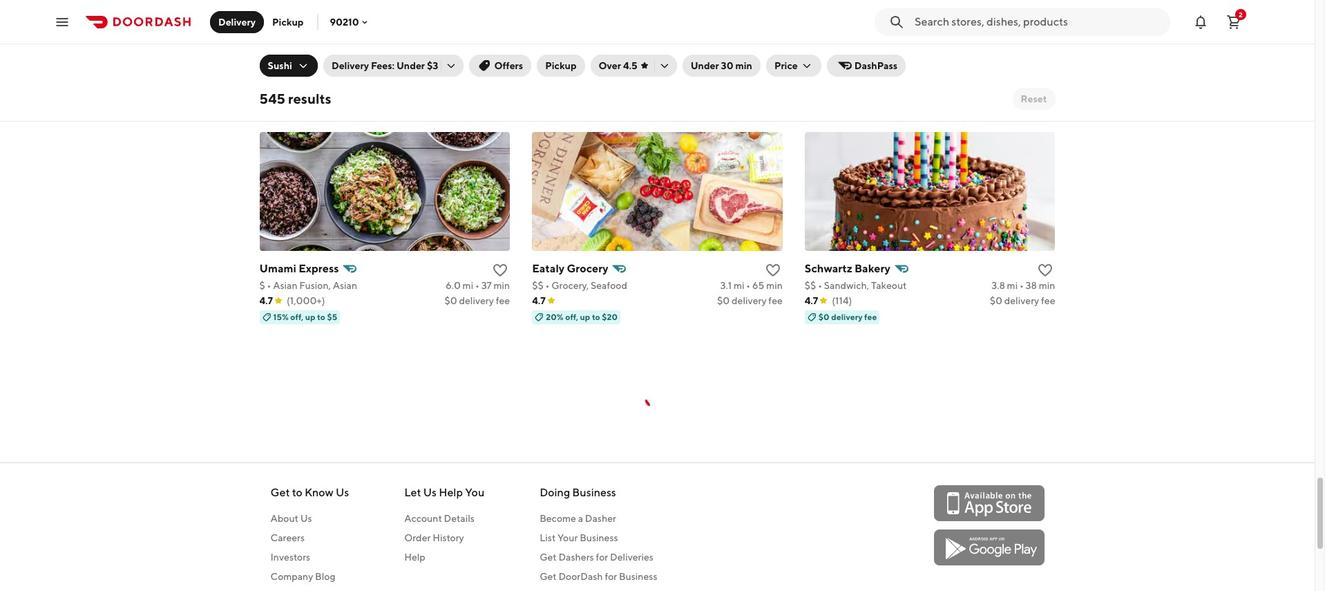 Task type: vqa. For each thing, say whether or not it's contained in the screenshot.
$$
yes



Task type: locate. For each thing, give the bounding box(es) containing it.
about
[[271, 513, 299, 524]]

us for let us help you
[[424, 486, 437, 499]]

delivery down 3.1 mi • 65 min
[[732, 295, 767, 306]]

20% down grocery,
[[546, 312, 564, 322]]

get for get dashers for deliveries
[[540, 551, 557, 562]]

1 horizontal spatial pickup button
[[537, 55, 585, 77]]

$$ down vegan
[[260, 65, 271, 76]]

delivery down 6.0 mi • 37 min
[[459, 295, 494, 306]]

1 horizontal spatial delivery
[[332, 60, 369, 71]]

2 horizontal spatial 4.7
[[805, 295, 819, 306]]

account details
[[405, 513, 475, 524]]

6.0 for umami express
[[446, 280, 461, 291]]

help down order
[[405, 551, 426, 562]]

•
[[273, 65, 277, 76], [475, 65, 479, 76], [546, 65, 550, 76], [746, 65, 750, 76], [267, 280, 271, 291], [476, 280, 480, 291], [546, 280, 550, 291], [747, 280, 751, 291], [819, 280, 823, 291], [1020, 280, 1024, 291]]

us up careers link
[[301, 513, 312, 524]]

dashers
[[559, 551, 594, 562]]

1 vertical spatial sandwich,
[[825, 280, 870, 291]]

0 horizontal spatial click to add this store to your saved list image
[[765, 47, 782, 64]]

eataly
[[532, 262, 565, 275]]

1 vertical spatial business
[[580, 532, 618, 543]]

(1,000+)
[[287, 295, 325, 306]]

seafood
[[591, 280, 628, 291]]

545 results
[[260, 91, 332, 106]]

off, right 545
[[293, 97, 306, 108]]

under left the $3
[[397, 60, 425, 71]]

6.0 left 37
[[446, 280, 461, 291]]

min for the grain cafe
[[767, 65, 783, 76]]

under inside button
[[691, 60, 719, 71]]

help link
[[405, 550, 485, 564]]

1 vertical spatial 6.0
[[446, 280, 461, 291]]

about us link
[[271, 511, 349, 525]]

4.7
[[260, 295, 273, 306], [532, 295, 546, 306], [805, 295, 819, 306]]

for for doordash
[[605, 571, 617, 582]]

delivery inside button
[[218, 16, 256, 27]]

$5 down fusion,
[[327, 312, 338, 322]]

get left doordash
[[540, 571, 557, 582]]

$​0 delivery fee down 3.1 mi • 65 min
[[718, 295, 783, 306]]

umami express
[[260, 262, 339, 275]]

company
[[271, 571, 313, 582]]

delivery up reset
[[1005, 79, 1040, 90]]

mi right 3.1
[[734, 280, 745, 291]]

$​0 down 6.0 mi • 37 min
[[445, 295, 457, 306]]

up left $20
[[580, 312, 591, 322]]

1 4.7 from the left
[[260, 295, 273, 306]]

2 4.7 from the left
[[532, 295, 546, 306]]

0 vertical spatial delivery
[[218, 16, 256, 27]]

fee down 3.1 mi • 65 min
[[769, 295, 783, 306]]

1 asian from the left
[[273, 280, 298, 291]]

$0
[[819, 312, 830, 322]]

90210
[[330, 16, 359, 27]]

fee up reset
[[1042, 79, 1056, 90]]

3.8 mi • 38 min
[[992, 280, 1056, 291]]

0 vertical spatial help
[[439, 486, 463, 499]]

$​0 for umami express
[[445, 295, 457, 306]]

min right 37
[[494, 280, 510, 291]]

asian down umami
[[273, 280, 298, 291]]

1 vertical spatial click to add this store to your saved list image
[[1038, 262, 1055, 278]]

offers button
[[470, 55, 532, 77]]

investors
[[271, 551, 311, 562]]

0 vertical spatial 20%
[[273, 97, 291, 108]]

3.1 mi • 65 min
[[721, 280, 783, 291]]

0 horizontal spatial us
[[301, 513, 312, 524]]

38
[[1026, 280, 1038, 291]]

$​0 delivery fee for umami express
[[445, 295, 510, 306]]

mi left 37
[[463, 280, 474, 291]]

delivery fees: under $3
[[332, 60, 439, 71]]

min for vegan station @ long beach #1
[[494, 65, 510, 76]]

under left 30
[[691, 60, 719, 71]]

$​0 left reset button
[[990, 79, 1003, 90]]

2 under from the left
[[691, 60, 719, 71]]

min for eataly grocery
[[767, 280, 783, 291]]

help
[[439, 486, 463, 499], [405, 551, 426, 562]]

0 horizontal spatial pickup
[[272, 16, 304, 27]]

click to add this store to your saved list image
[[765, 47, 782, 64], [1038, 262, 1055, 278]]

order
[[405, 532, 431, 543]]

station
[[295, 47, 332, 61]]

3 $​0 delivery fee from the left
[[990, 295, 1056, 306]]

0 horizontal spatial under
[[397, 60, 425, 71]]

$$ for schwartz bakery
[[805, 280, 817, 291]]

click to add this store to your saved list image up 5.6 mi • 40 min
[[765, 47, 782, 64]]

company blog link
[[271, 569, 349, 583]]

click to add this store to your saved list image up 3.1 mi • 65 min
[[765, 262, 782, 278]]

for up get doordash for business
[[596, 551, 609, 562]]

off, right 15%
[[291, 312, 304, 322]]

$​0 for eataly grocery
[[718, 295, 730, 306]]

20% for 20% off, up to $5
[[273, 97, 291, 108]]

reset
[[1021, 93, 1048, 104]]

get dashers for deliveries link
[[540, 550, 658, 564]]

fee
[[1042, 79, 1056, 90], [496, 295, 510, 306], [769, 295, 783, 306], [1042, 295, 1056, 306], [865, 312, 878, 322]]

0 horizontal spatial 20%
[[273, 97, 291, 108]]

get
[[271, 486, 290, 499], [540, 551, 557, 562], [540, 571, 557, 582]]

0 vertical spatial $5
[[330, 97, 340, 108]]

$ down umami
[[260, 280, 265, 291]]

get for get doordash for business
[[540, 571, 557, 582]]

$
[[805, 64, 811, 75], [260, 280, 265, 291]]

reset button
[[1013, 88, 1056, 110]]

3 4.7 from the left
[[805, 295, 819, 306]]

6.0 mi • 32 min
[[445, 65, 510, 76]]

the grain cafe
[[532, 47, 610, 61]]

click to add this store to your saved list image up 3.8 mi • 38 min
[[1038, 262, 1055, 278]]

2 button
[[1221, 8, 1249, 36]]

min for umami express
[[494, 280, 510, 291]]

vegan station @ long beach #1
[[260, 47, 423, 61]]

1 $​0 delivery fee from the left
[[445, 295, 510, 306]]

Store search: begin typing to search for stores available on DoorDash text field
[[915, 14, 1163, 29]]

0 horizontal spatial pickup button
[[264, 11, 312, 33]]

1 horizontal spatial asian
[[333, 280, 357, 291]]

1 horizontal spatial click to add this store to your saved list image
[[1038, 262, 1055, 278]]

0 horizontal spatial delivery
[[218, 16, 256, 27]]

long
[[347, 47, 373, 61]]

4.7 left '(114)'
[[805, 295, 819, 306]]

delivery for delivery
[[218, 16, 256, 27]]

to left $20
[[592, 312, 601, 322]]

open menu image
[[54, 13, 71, 30]]

4.7 down eataly at the left top of the page
[[532, 295, 546, 306]]

2 horizontal spatial $​0 delivery fee
[[990, 295, 1056, 306]]

5.6
[[717, 65, 731, 76]]

• left 40
[[746, 65, 750, 76]]

fee for schwartz bakery
[[1042, 295, 1056, 306]]

min
[[736, 60, 753, 71], [494, 65, 510, 76], [767, 65, 783, 76], [494, 280, 510, 291], [767, 280, 783, 291], [1040, 280, 1056, 291]]

$​0 delivery fee for schwartz bakery
[[990, 295, 1056, 306]]

20% down vegan, in the left top of the page
[[273, 97, 291, 108]]

$​0 inside canopy club $ $​0 delivery fee
[[990, 79, 1003, 90]]

2 $​0 delivery fee from the left
[[718, 295, 783, 306]]

0 horizontal spatial 4.7
[[260, 295, 273, 306]]

0 horizontal spatial asian
[[273, 280, 298, 291]]

2 horizontal spatial us
[[424, 486, 437, 499]]

$$ • grocery, seafood
[[532, 280, 628, 291]]

4.7 for umami express
[[260, 295, 273, 306]]

$​0
[[990, 79, 1003, 90], [445, 295, 457, 306], [718, 295, 730, 306], [990, 295, 1003, 306]]

for down get dashers for deliveries link
[[605, 571, 617, 582]]

mi for schwartz bakery
[[1008, 280, 1018, 291]]

1 vertical spatial get
[[540, 551, 557, 562]]

delivery for umami express
[[459, 295, 494, 306]]

min right 30
[[736, 60, 753, 71]]

details
[[444, 513, 475, 524]]

click to add this store to your saved list image up 6.0 mi • 37 min
[[492, 262, 509, 278]]

1 horizontal spatial 20%
[[546, 312, 564, 322]]

business up get dashers for deliveries link
[[580, 532, 618, 543]]

your
[[558, 532, 578, 543]]

business down deliveries
[[619, 571, 658, 582]]

mi for the grain cafe
[[733, 65, 744, 76]]

1 vertical spatial pickup button
[[537, 55, 585, 77]]

20% off, up to $20
[[546, 312, 618, 322]]

fee down $$ • sandwich, takeout
[[865, 312, 878, 322]]

6.0 right the $3
[[445, 65, 460, 76]]

0 horizontal spatial $
[[260, 280, 265, 291]]

mi right the 5.6
[[733, 65, 744, 76]]

business up become a dasher link
[[573, 486, 617, 499]]

deliveries
[[610, 551, 654, 562]]

32
[[481, 65, 492, 76]]

4.7 down umami
[[260, 295, 273, 306]]

beach
[[375, 47, 408, 61]]

1 vertical spatial delivery
[[332, 60, 369, 71]]

1 vertical spatial pickup
[[546, 60, 577, 71]]

$$ • sandwich, takeout
[[805, 280, 907, 291]]

$$ for vegan station @ long beach #1
[[260, 65, 271, 76]]

get down list
[[540, 551, 557, 562]]

under 30 min button
[[683, 55, 761, 77]]

$ right price on the top right of page
[[805, 64, 811, 75]]

min right the 65
[[767, 280, 783, 291]]

list your business link
[[540, 531, 658, 545]]

0 horizontal spatial sandwich,
[[552, 65, 597, 76]]

$​0 delivery fee down 6.0 mi • 37 min
[[445, 295, 510, 306]]

click to add this store to your saved list image
[[492, 47, 509, 64], [492, 262, 509, 278], [765, 262, 782, 278]]

pickup up vegan
[[272, 16, 304, 27]]

fee down 3.8 mi • 38 min
[[1042, 295, 1056, 306]]

delivery for delivery fees: under $3
[[332, 60, 369, 71]]

min inside button
[[736, 60, 753, 71]]

0 vertical spatial for
[[596, 551, 609, 562]]

dashpass button
[[827, 55, 906, 77]]

min right 38
[[1040, 280, 1056, 291]]

• down eataly at the left top of the page
[[546, 280, 550, 291]]

0 vertical spatial sandwich,
[[552, 65, 597, 76]]

off,
[[293, 97, 306, 108], [291, 312, 304, 322], [566, 312, 579, 322]]

$$ down schwartz
[[805, 280, 817, 291]]

click to add this store to your saved list image for schwartz bakery
[[1038, 262, 1055, 278]]

get dashers for deliveries
[[540, 551, 654, 562]]

1 under from the left
[[397, 60, 425, 71]]

• down the
[[546, 65, 550, 76]]

schwartz bakery
[[805, 262, 891, 275]]

$5 for 15% off, up to $5
[[327, 312, 338, 322]]

1 vertical spatial for
[[605, 571, 617, 582]]

fee for umami express
[[496, 295, 510, 306]]

pickup left cafe
[[546, 60, 577, 71]]

fusion,
[[300, 280, 331, 291]]

asian
[[273, 280, 298, 291], [333, 280, 357, 291]]

get up the about in the left bottom of the page
[[271, 486, 290, 499]]

business
[[573, 486, 617, 499], [580, 532, 618, 543], [619, 571, 658, 582]]

$$ down eataly at the left top of the page
[[532, 280, 544, 291]]

order history
[[405, 532, 464, 543]]

sandwich, up '(114)'
[[825, 280, 870, 291]]

1 horizontal spatial $​0 delivery fee
[[718, 295, 783, 306]]

90210 button
[[330, 16, 370, 27]]

to down cakes
[[320, 97, 328, 108]]

$​0 delivery fee
[[445, 295, 510, 306], [718, 295, 783, 306], [990, 295, 1056, 306]]

(114)
[[833, 295, 853, 306]]

delivery
[[218, 16, 256, 27], [332, 60, 369, 71]]

fee down 6.0 mi • 37 min
[[496, 295, 510, 306]]

min right 40
[[767, 65, 783, 76]]

1 horizontal spatial $
[[805, 64, 811, 75]]

0 horizontal spatial help
[[405, 551, 426, 562]]

2 asian from the left
[[333, 280, 357, 291]]

0 vertical spatial 6.0
[[445, 65, 460, 76]]

mi left 32
[[462, 65, 473, 76]]

up down (1,000+)
[[305, 312, 316, 322]]

to left know
[[292, 486, 303, 499]]

2 vertical spatial business
[[619, 571, 658, 582]]

1 vertical spatial 20%
[[546, 312, 564, 322]]

2 vertical spatial get
[[540, 571, 557, 582]]

$$ down the
[[532, 65, 544, 76]]

delivery inside canopy club $ $​0 delivery fee
[[1005, 79, 1040, 90]]

$5
[[330, 97, 340, 108], [327, 312, 338, 322]]

to
[[320, 97, 328, 108], [317, 312, 326, 322], [592, 312, 601, 322], [292, 486, 303, 499]]

cakes
[[311, 65, 339, 76]]

us right know
[[336, 486, 349, 499]]

become
[[540, 513, 576, 524]]

0 vertical spatial get
[[271, 486, 290, 499]]

become a dasher
[[540, 513, 617, 524]]

pickup button
[[264, 11, 312, 33], [537, 55, 585, 77]]

mi
[[462, 65, 473, 76], [733, 65, 744, 76], [463, 280, 474, 291], [734, 280, 745, 291], [1008, 280, 1018, 291]]

us
[[336, 486, 349, 499], [424, 486, 437, 499], [301, 513, 312, 524]]

schwartz
[[805, 262, 853, 275]]

$$ • vegan, cakes
[[260, 65, 339, 76]]

up
[[308, 97, 318, 108], [305, 312, 316, 322], [580, 312, 591, 322]]

sandwich, down the grain cafe
[[552, 65, 597, 76]]

1 vertical spatial help
[[405, 551, 426, 562]]

mi for vegan station @ long beach #1
[[462, 65, 473, 76]]

1 vertical spatial $5
[[327, 312, 338, 322]]

1 horizontal spatial 4.7
[[532, 295, 546, 306]]

company blog
[[271, 571, 336, 582]]

0 vertical spatial $
[[805, 64, 811, 75]]

3.8
[[992, 280, 1006, 291]]

$20
[[602, 312, 618, 322]]

delivery down 3.8 mi • 38 min
[[1005, 295, 1040, 306]]

help left the you
[[439, 486, 463, 499]]

• down schwartz
[[819, 280, 823, 291]]

1 horizontal spatial under
[[691, 60, 719, 71]]

mi right 3.8
[[1008, 280, 1018, 291]]

0 horizontal spatial $​0 delivery fee
[[445, 295, 510, 306]]

asian right fusion,
[[333, 280, 357, 291]]

#1
[[410, 47, 423, 61]]

off, down grocery,
[[566, 312, 579, 322]]

min right 32
[[494, 65, 510, 76]]

$​0 down 3.1
[[718, 295, 730, 306]]

us right let
[[424, 486, 437, 499]]

to down (1,000+)
[[317, 312, 326, 322]]

$​0 delivery fee down 3.8 mi • 38 min
[[990, 295, 1056, 306]]

20%
[[273, 97, 291, 108], [546, 312, 564, 322]]

$​0 down 3.8
[[990, 295, 1003, 306]]

$5 down cakes
[[330, 97, 340, 108]]

1 horizontal spatial sandwich,
[[825, 280, 870, 291]]

0 vertical spatial click to add this store to your saved list image
[[765, 47, 782, 64]]

click to add this store to your saved list image up 6.0 mi • 32 min
[[492, 47, 509, 64]]



Task type: describe. For each thing, give the bounding box(es) containing it.
delivery for schwartz bakery
[[1005, 295, 1040, 306]]

vegetarian
[[599, 65, 647, 76]]

doordash
[[559, 571, 603, 582]]

fees:
[[371, 60, 395, 71]]

• down vegan
[[273, 65, 277, 76]]

investors link
[[271, 550, 349, 564]]

1 horizontal spatial help
[[439, 486, 463, 499]]

40
[[752, 65, 765, 76]]

3.1
[[721, 280, 732, 291]]

over 4.5
[[599, 60, 638, 71]]

$$ for eataly grocery
[[532, 280, 544, 291]]

sandwich, for grain
[[552, 65, 597, 76]]

a
[[578, 513, 584, 524]]

6.0 mi • 37 min
[[446, 280, 510, 291]]

club
[[847, 47, 872, 60]]

let us help you
[[405, 486, 485, 499]]

doing
[[540, 486, 570, 499]]

to for 20% off, up to $20
[[592, 312, 601, 322]]

30
[[721, 60, 734, 71]]

mi for umami express
[[463, 280, 474, 291]]

vegan
[[260, 47, 292, 61]]

20% for 20% off, up to $20
[[546, 312, 564, 322]]

results
[[288, 91, 332, 106]]

delivery down '(114)'
[[832, 312, 863, 322]]

fee inside canopy club $ $​0 delivery fee
[[1042, 79, 1056, 90]]

0 vertical spatial pickup button
[[264, 11, 312, 33]]

15%
[[273, 312, 289, 322]]

0 vertical spatial pickup
[[272, 16, 304, 27]]

click to add this store to your saved list image for eataly grocery
[[765, 262, 782, 278]]

1 horizontal spatial us
[[336, 486, 349, 499]]

history
[[433, 532, 464, 543]]

15% off, up to $5
[[273, 312, 338, 322]]

$3
[[427, 60, 439, 71]]

careers
[[271, 532, 305, 543]]

min for schwartz bakery
[[1040, 280, 1056, 291]]

delivery button
[[210, 11, 264, 33]]

get to know us
[[271, 486, 349, 499]]

• left 37
[[476, 280, 480, 291]]

canopy club $ $​0 delivery fee
[[805, 47, 1056, 90]]

blog
[[315, 571, 336, 582]]

1 horizontal spatial pickup
[[546, 60, 577, 71]]

careers link
[[271, 531, 349, 545]]

list your business
[[540, 532, 618, 543]]

6.0 for vegan station @ long beach #1
[[445, 65, 460, 76]]

• down umami
[[267, 280, 271, 291]]

express
[[299, 262, 339, 275]]

get for get to know us
[[271, 486, 290, 499]]

click to add this store to your saved list image for vegan station @ long beach #1
[[492, 47, 509, 64]]

umami
[[260, 262, 297, 275]]

4.5
[[623, 60, 638, 71]]

fee for eataly grocery
[[769, 295, 783, 306]]

offers
[[495, 60, 523, 71]]

$$ for the grain cafe
[[532, 65, 544, 76]]

4.7 for schwartz bakery
[[805, 295, 819, 306]]

price
[[775, 60, 798, 71]]

order history link
[[405, 531, 485, 545]]

65
[[753, 280, 765, 291]]

5.6 mi • 40 min
[[717, 65, 783, 76]]

notification bell image
[[1193, 13, 1210, 30]]

dashpass
[[855, 60, 898, 71]]

$​0 delivery fee for eataly grocery
[[718, 295, 783, 306]]

know
[[305, 486, 334, 499]]

1 vertical spatial $
[[260, 280, 265, 291]]

@
[[335, 47, 344, 61]]

up for umami
[[305, 312, 316, 322]]

price button
[[767, 55, 822, 77]]

dasher
[[585, 513, 617, 524]]

• left the 65
[[747, 280, 751, 291]]

account
[[405, 513, 442, 524]]

us for about us
[[301, 513, 312, 524]]

get doordash for business link
[[540, 569, 658, 583]]

3 items, open order cart image
[[1226, 13, 1243, 30]]

$ inside canopy club $ $​0 delivery fee
[[805, 64, 811, 75]]

to for 15% off, up to $5
[[317, 312, 326, 322]]

sandwich, for bakery
[[825, 280, 870, 291]]

let
[[405, 486, 421, 499]]

grocery
[[567, 262, 609, 275]]

sushi
[[268, 60, 292, 71]]

over 4.5 button
[[591, 55, 677, 77]]

delivery for eataly grocery
[[732, 295, 767, 306]]

20% off, up to $5
[[273, 97, 340, 108]]

grocery,
[[552, 280, 589, 291]]

off, for umami
[[291, 312, 304, 322]]

$0 delivery fee
[[819, 312, 878, 322]]

get doordash for business
[[540, 571, 658, 582]]

mi for eataly grocery
[[734, 280, 745, 291]]

0 vertical spatial business
[[573, 486, 617, 499]]

$​0 for schwartz bakery
[[990, 295, 1003, 306]]

takeout
[[872, 280, 907, 291]]

$$ • sandwich, vegetarian
[[532, 65, 647, 76]]

to for 20% off, up to $5
[[320, 97, 328, 108]]

up for eataly
[[580, 312, 591, 322]]

• left 32
[[475, 65, 479, 76]]

$ • asian fusion, asian
[[260, 280, 357, 291]]

click to add this store to your saved list image for umami express
[[492, 262, 509, 278]]

sushi button
[[260, 55, 318, 77]]

about us
[[271, 513, 312, 524]]

for for dashers
[[596, 551, 609, 562]]

you
[[465, 486, 485, 499]]

become a dasher link
[[540, 511, 658, 525]]

over
[[599, 60, 622, 71]]

off, for eataly
[[566, 312, 579, 322]]

545
[[260, 91, 285, 106]]

• left 38
[[1020, 280, 1024, 291]]

click to add this store to your saved list image for the grain cafe
[[765, 47, 782, 64]]

grain
[[554, 47, 583, 61]]

37
[[482, 280, 492, 291]]

eataly grocery
[[532, 262, 609, 275]]

$5 for 20% off, up to $5
[[330, 97, 340, 108]]

up down cakes
[[308, 97, 318, 108]]

list
[[540, 532, 556, 543]]



